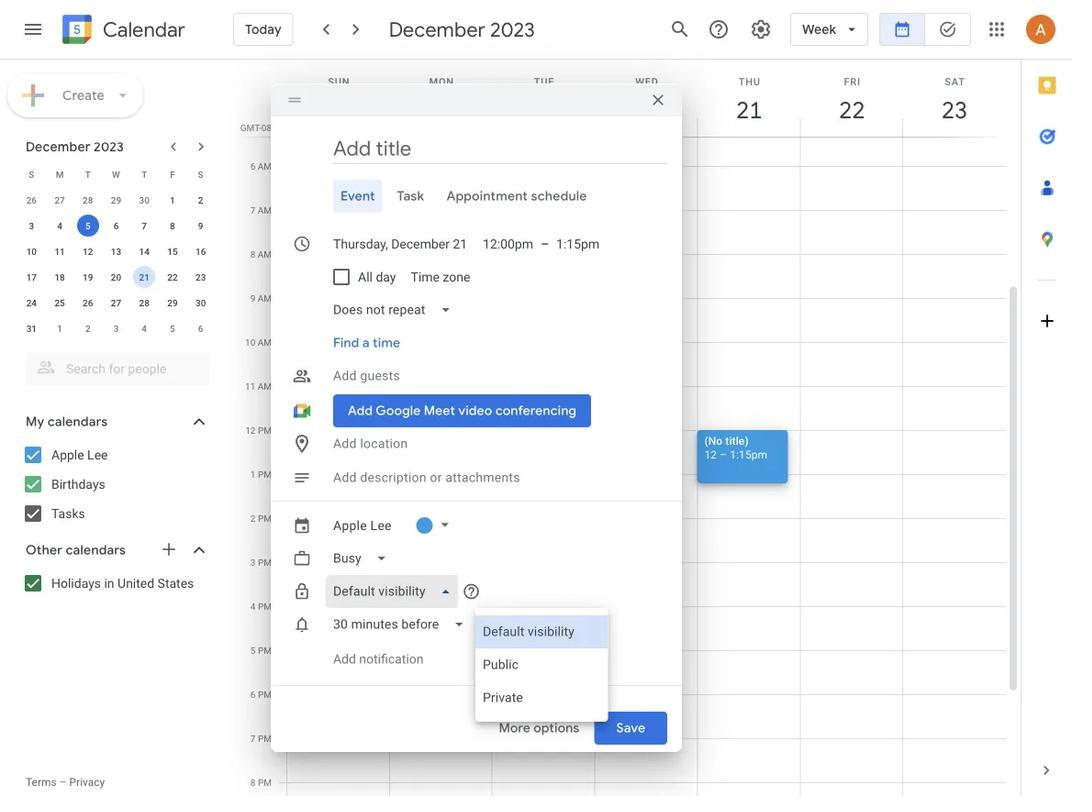 Task type: locate. For each thing, give the bounding box(es) containing it.
row group
[[17, 187, 215, 341]]

december 2023 up mon
[[389, 17, 535, 42]]

6 down 30 element
[[198, 323, 203, 334]]

0 horizontal spatial t
[[85, 169, 91, 180]]

pm down 6 pm
[[258, 733, 272, 744]]

1 down f
[[170, 195, 175, 206]]

title)
[[726, 435, 749, 448]]

row up november 29 'element'
[[17, 162, 215, 187]]

row
[[17, 162, 215, 187], [17, 187, 215, 213], [17, 213, 215, 239], [17, 239, 215, 264], [17, 264, 215, 290], [17, 290, 215, 316], [17, 316, 215, 341]]

1 horizontal spatial 23
[[940, 95, 967, 125]]

4 for 4 pm
[[250, 601, 256, 612]]

(no
[[704, 435, 723, 448]]

0 vertical spatial 28
[[83, 195, 93, 206]]

4 am from the top
[[258, 293, 272, 304]]

apple
[[51, 448, 84, 463], [333, 518, 367, 533]]

pm for 3 pm
[[258, 557, 272, 568]]

pm up 1 pm
[[258, 425, 272, 436]]

gmt-08
[[240, 122, 272, 133]]

26 down 19
[[83, 297, 93, 308]]

1 horizontal spatial december
[[389, 17, 485, 42]]

3 for 3 pm
[[250, 557, 256, 568]]

calendars inside other calendars dropdown button
[[66, 543, 126, 559]]

29 inside 29 element
[[167, 297, 178, 308]]

1 down '12 pm'
[[250, 469, 256, 480]]

1 vertical spatial 28
[[139, 297, 150, 308]]

6 inside 'element'
[[198, 323, 203, 334]]

21 down the thu
[[735, 95, 761, 125]]

8 pm from the top
[[258, 733, 272, 744]]

(no title) 12 – 1:15pm
[[704, 435, 768, 461]]

30 up january 6 'element'
[[195, 297, 206, 308]]

december 2023 up m
[[26, 139, 124, 155]]

3 down november 26 element
[[29, 220, 34, 231]]

12 inside row
[[83, 246, 93, 257]]

6 down 5 pm
[[250, 689, 256, 700]]

tue column header
[[492, 60, 595, 137]]

– left end time text box
[[541, 237, 549, 252]]

am down 6 am
[[258, 205, 272, 216]]

2 vertical spatial 7
[[250, 733, 256, 744]]

1 horizontal spatial tab list
[[1022, 60, 1072, 745]]

0 horizontal spatial 26
[[26, 195, 37, 206]]

4 down november 27 element
[[57, 220, 62, 231]]

22 down 15
[[167, 272, 178, 283]]

1 vertical spatial 10
[[245, 337, 255, 348]]

11 for 11 am
[[245, 381, 255, 392]]

0 horizontal spatial apple lee
[[51, 448, 108, 463]]

1 vertical spatial lee
[[371, 518, 392, 533]]

1 horizontal spatial 29
[[167, 297, 178, 308]]

1 inside grid
[[250, 469, 256, 480]]

1
[[170, 195, 175, 206], [57, 323, 62, 334], [250, 469, 256, 480]]

apple lee down description
[[333, 518, 392, 533]]

22 inside column header
[[838, 95, 864, 125]]

add inside add guests dropdown button
[[333, 369, 357, 384]]

2 add from the top
[[333, 436, 357, 452]]

– right terms
[[59, 777, 67, 789]]

6 pm
[[250, 689, 272, 700]]

pm up 6 pm
[[258, 645, 272, 656]]

calendars for my calendars
[[48, 414, 108, 431]]

apple down description
[[333, 518, 367, 533]]

row containing 24
[[17, 290, 215, 316]]

date_range button
[[879, 7, 925, 51]]

time
[[373, 335, 400, 352]]

january 5 element
[[161, 318, 184, 340]]

2 row from the top
[[17, 187, 215, 213]]

settings menu image
[[750, 18, 772, 40]]

28 down 21 element
[[139, 297, 150, 308]]

1 vertical spatial 23
[[195, 272, 206, 283]]

2023
[[490, 17, 535, 42], [94, 139, 124, 155]]

5 down 29 element
[[170, 323, 175, 334]]

pm up 4 pm
[[258, 557, 272, 568]]

7 down 6 pm
[[250, 733, 256, 744]]

29 down w
[[111, 195, 121, 206]]

16 element
[[190, 241, 212, 263]]

23 inside 'element'
[[195, 272, 206, 283]]

add down find
[[333, 369, 357, 384]]

2 vertical spatial 2
[[250, 513, 256, 524]]

0 horizontal spatial –
[[59, 777, 67, 789]]

time zone button
[[403, 261, 478, 294]]

1 horizontal spatial 28
[[139, 297, 150, 308]]

4 row from the top
[[17, 239, 215, 264]]

6am button
[[594, 165, 685, 254]]

2 down 26 element
[[85, 323, 91, 334]]

2 vertical spatial 4
[[250, 601, 256, 612]]

other calendars
[[26, 543, 126, 559]]

appointment schedule
[[447, 188, 587, 205]]

6 row from the top
[[17, 290, 215, 316]]

1 for 'january 1' element
[[57, 323, 62, 334]]

1 pm from the top
[[258, 425, 272, 436]]

12 up 19
[[83, 246, 93, 257]]

1 add from the top
[[333, 369, 357, 384]]

10 up 17
[[26, 246, 37, 257]]

2 horizontal spatial 5
[[250, 645, 256, 656]]

27 for november 27 element
[[55, 195, 65, 206]]

6 up '13' element
[[113, 220, 119, 231]]

row down '13' element
[[17, 264, 215, 290]]

0 vertical spatial 4
[[57, 220, 62, 231]]

23 down 16
[[195, 272, 206, 283]]

0 horizontal spatial 27
[[55, 195, 65, 206]]

pm up 2 pm
[[258, 469, 272, 480]]

2 am from the top
[[258, 205, 272, 216]]

0 horizontal spatial 29
[[111, 195, 121, 206]]

am down 08
[[258, 161, 272, 172]]

6 am from the top
[[258, 381, 272, 392]]

1 vertical spatial 4
[[142, 323, 147, 334]]

guests
[[360, 369, 400, 384]]

pm for 12 pm
[[258, 425, 272, 436]]

2
[[198, 195, 203, 206], [85, 323, 91, 334], [250, 513, 256, 524]]

private option
[[476, 682, 608, 715]]

t up the november 28 element
[[85, 169, 91, 180]]

am down 9 am
[[258, 337, 272, 348]]

9 up 16 element
[[198, 220, 203, 231]]

5 for 'january 5' element
[[170, 323, 175, 334]]

january 2 element
[[77, 318, 99, 340]]

3 pm from the top
[[258, 513, 272, 524]]

1 horizontal spatial 1
[[170, 195, 175, 206]]

6
[[250, 161, 255, 172], [113, 220, 119, 231], [198, 323, 203, 334], [250, 689, 256, 700]]

4 add from the top
[[333, 652, 356, 667]]

am for 6 am
[[258, 161, 272, 172]]

1 row from the top
[[17, 162, 215, 187]]

2 pm from the top
[[258, 469, 272, 480]]

pm up 5 pm
[[258, 601, 272, 612]]

21
[[735, 95, 761, 125], [139, 272, 150, 283]]

1 horizontal spatial 5
[[170, 323, 175, 334]]

22 down the fri
[[838, 95, 864, 125]]

5 up 12 element on the left of page
[[85, 220, 91, 231]]

1 horizontal spatial 9
[[250, 293, 255, 304]]

0 vertical spatial 29
[[111, 195, 121, 206]]

1 horizontal spatial 3
[[113, 323, 119, 334]]

30 right november 29 'element'
[[139, 195, 150, 206]]

2023 up the tue at the top
[[490, 17, 535, 42]]

pm down 7 pm
[[258, 778, 272, 789]]

28 up 5, today element
[[83, 195, 93, 206]]

18 element
[[49, 266, 71, 288]]

0 vertical spatial 21
[[735, 95, 761, 125]]

2 s from the left
[[198, 169, 203, 180]]

privacy link
[[69, 777, 105, 789]]

lee
[[87, 448, 108, 463], [371, 518, 392, 533]]

3 am from the top
[[258, 249, 272, 260]]

11 up 18 on the left top
[[55, 246, 65, 257]]

0 horizontal spatial december 2023
[[26, 139, 124, 155]]

row down november 29 'element'
[[17, 213, 215, 239]]

25 element
[[49, 292, 71, 314]]

10 element
[[21, 241, 43, 263]]

6 pm from the top
[[258, 645, 272, 656]]

29 inside november 29 'element'
[[111, 195, 121, 206]]

11
[[55, 246, 65, 257], [245, 381, 255, 392]]

1 vertical spatial 29
[[167, 297, 178, 308]]

my calendars list
[[4, 441, 228, 529]]

3 up 4 pm
[[250, 557, 256, 568]]

t up november 30 element
[[142, 169, 147, 180]]

pm for 5 pm
[[258, 645, 272, 656]]

add guests button
[[326, 360, 667, 393]]

11 down 10 am
[[245, 381, 255, 392]]

6 down gmt-
[[250, 161, 255, 172]]

apple up the birthdays
[[51, 448, 84, 463]]

1 horizontal spatial 12
[[245, 425, 256, 436]]

0 horizontal spatial 2
[[85, 323, 91, 334]]

25
[[55, 297, 65, 308]]

4 down 28 element in the left top of the page
[[142, 323, 147, 334]]

5 inside grid
[[250, 645, 256, 656]]

0 vertical spatial december 2023
[[389, 17, 535, 42]]

1 vertical spatial 22
[[167, 272, 178, 283]]

26
[[26, 195, 37, 206], [83, 297, 93, 308]]

0 vertical spatial 2
[[198, 195, 203, 206]]

12 for 12 pm
[[245, 425, 256, 436]]

7 inside row
[[142, 220, 147, 231]]

pm for 4 pm
[[258, 601, 272, 612]]

row containing 17
[[17, 264, 215, 290]]

22
[[838, 95, 864, 125], [167, 272, 178, 283]]

s
[[29, 169, 34, 180], [198, 169, 203, 180]]

add inside add notification button
[[333, 652, 356, 667]]

tasks
[[51, 506, 85, 521]]

0 horizontal spatial 12
[[83, 246, 93, 257]]

1 horizontal spatial apple lee
[[333, 518, 392, 533]]

0 vertical spatial 10
[[26, 246, 37, 257]]

5 am from the top
[[258, 337, 272, 348]]

2 vertical spatial 3
[[250, 557, 256, 568]]

row down 27 element
[[17, 316, 215, 341]]

5 for 5, today element
[[85, 220, 91, 231]]

tue
[[534, 76, 555, 87]]

0 vertical spatial 23
[[940, 95, 967, 125]]

1 vertical spatial calendars
[[66, 543, 126, 559]]

row down w
[[17, 187, 215, 213]]

4 for january 4 element
[[142, 323, 147, 334]]

2 vertical spatial 12
[[704, 448, 717, 461]]

main drawer image
[[22, 18, 44, 40]]

1 horizontal spatial december 2023
[[389, 17, 535, 42]]

calendars right my
[[48, 414, 108, 431]]

21 column header
[[697, 60, 801, 137]]

am down 7 am
[[258, 249, 272, 260]]

6 for january 6 'element'
[[198, 323, 203, 334]]

22 element
[[161, 266, 184, 288]]

1 vertical spatial –
[[720, 448, 727, 461]]

1 horizontal spatial 21
[[735, 95, 761, 125]]

9 pm from the top
[[258, 778, 272, 789]]

5 pm from the top
[[258, 601, 272, 612]]

1 vertical spatial 1
[[57, 323, 62, 334]]

4
[[57, 220, 62, 231], [142, 323, 147, 334], [250, 601, 256, 612]]

pm down 1 pm
[[258, 513, 272, 524]]

7 up 14 element
[[142, 220, 147, 231]]

add left 'location'
[[333, 436, 357, 452]]

18
[[55, 272, 65, 283]]

november 28 element
[[77, 189, 99, 211]]

0 horizontal spatial 10
[[26, 246, 37, 257]]

event
[[341, 188, 375, 205]]

row up '20' element
[[17, 239, 215, 264]]

am up '12 pm'
[[258, 381, 272, 392]]

0 horizontal spatial 5
[[85, 220, 91, 231]]

gmt-
[[240, 122, 261, 133]]

11 inside 11 element
[[55, 246, 65, 257]]

find
[[333, 335, 359, 352]]

1 vertical spatial 11
[[245, 381, 255, 392]]

8 am
[[250, 249, 272, 260]]

1 am from the top
[[258, 161, 272, 172]]

w
[[112, 169, 120, 180]]

3 inside grid
[[250, 557, 256, 568]]

0 horizontal spatial apple
[[51, 448, 84, 463]]

1 vertical spatial 9
[[250, 293, 255, 304]]

grid containing 21
[[235, 60, 1021, 797]]

1 vertical spatial 2023
[[94, 139, 124, 155]]

sat
[[945, 76, 965, 87]]

row containing 26
[[17, 187, 215, 213]]

1 pm
[[250, 469, 272, 480]]

Start time text field
[[483, 228, 533, 261]]

1 horizontal spatial apple
[[333, 518, 367, 533]]

december up m
[[26, 139, 91, 155]]

apple inside my calendars "list"
[[51, 448, 84, 463]]

add for add guests
[[333, 369, 357, 384]]

0 vertical spatial 11
[[55, 246, 65, 257]]

26 left november 27 element
[[26, 195, 37, 206]]

mon column header
[[389, 60, 493, 137]]

other
[[26, 543, 63, 559]]

tab list
[[1022, 60, 1072, 745], [285, 180, 667, 213]]

14
[[139, 246, 150, 257]]

– inside the (no title) 12 – 1:15pm
[[720, 448, 727, 461]]

default visibility option
[[476, 616, 608, 649]]

– down the (no at the right bottom of page
[[720, 448, 727, 461]]

0 horizontal spatial lee
[[87, 448, 108, 463]]

31 element
[[21, 318, 43, 340]]

20
[[111, 272, 121, 283]]

0 horizontal spatial 1
[[57, 323, 62, 334]]

2023 up w
[[94, 139, 124, 155]]

0 horizontal spatial 9
[[198, 220, 203, 231]]

0 vertical spatial calendars
[[48, 414, 108, 431]]

–
[[541, 237, 549, 252], [720, 448, 727, 461], [59, 777, 67, 789]]

pm down 5 pm
[[258, 689, 272, 700]]

2 up 16 element
[[198, 195, 203, 206]]

0 horizontal spatial 23
[[195, 272, 206, 283]]

10 up 11 am
[[245, 337, 255, 348]]

s right f
[[198, 169, 203, 180]]

5 inside 'january 5' element
[[170, 323, 175, 334]]

2 vertical spatial 8
[[250, 778, 256, 789]]

0 vertical spatial apple
[[51, 448, 84, 463]]

notification
[[359, 652, 424, 667]]

3 add from the top
[[333, 470, 357, 486]]

9 inside row
[[198, 220, 203, 231]]

november 26 element
[[21, 189, 43, 211]]

united
[[118, 576, 154, 591]]

pm
[[258, 425, 272, 436], [258, 469, 272, 480], [258, 513, 272, 524], [258, 557, 272, 568], [258, 601, 272, 612], [258, 645, 272, 656], [258, 689, 272, 700], [258, 733, 272, 744], [258, 778, 272, 789]]

2 vertical spatial 1
[[250, 469, 256, 480]]

1 down the 25 element
[[57, 323, 62, 334]]

t
[[85, 169, 91, 180], [142, 169, 147, 180]]

0 vertical spatial 8
[[170, 220, 175, 231]]

1 vertical spatial 7
[[142, 220, 147, 231]]

0 vertical spatial 30
[[139, 195, 150, 206]]

8 for 8 am
[[250, 249, 255, 260]]

s up november 26 element
[[29, 169, 34, 180]]

5 for 5 pm
[[250, 645, 256, 656]]

terms link
[[26, 777, 57, 789]]

4 up 5 pm
[[250, 601, 256, 612]]

date_range
[[893, 20, 912, 39]]

22 inside row
[[167, 272, 178, 283]]

7 up 8 am
[[250, 205, 255, 216]]

8
[[170, 220, 175, 231], [250, 249, 255, 260], [250, 778, 256, 789]]

january 3 element
[[105, 318, 127, 340]]

am down 8 am
[[258, 293, 272, 304]]

8 up 15 element
[[170, 220, 175, 231]]

apple lee up the birthdays
[[51, 448, 108, 463]]

27 down 20
[[111, 297, 121, 308]]

1 horizontal spatial 2023
[[490, 17, 535, 42]]

calendars up in on the bottom of the page
[[66, 543, 126, 559]]

my calendars
[[26, 414, 108, 431]]

row containing 31
[[17, 316, 215, 341]]

row up the "january 3" element
[[17, 290, 215, 316]]

1 horizontal spatial 2
[[198, 195, 203, 206]]

7
[[250, 205, 255, 216], [142, 220, 147, 231], [250, 733, 256, 744]]

december
[[389, 17, 485, 42], [26, 139, 91, 155]]

add location
[[333, 436, 408, 452]]

1 vertical spatial december 2023
[[26, 139, 124, 155]]

event button
[[333, 180, 383, 213]]

28
[[83, 195, 93, 206], [139, 297, 150, 308]]

0 vertical spatial lee
[[87, 448, 108, 463]]

29
[[111, 195, 121, 206], [167, 297, 178, 308]]

3 down 27 element
[[113, 323, 119, 334]]

january 4 element
[[133, 318, 155, 340]]

23 down sat
[[940, 95, 967, 125]]

12 inside the (no title) 12 – 1:15pm
[[704, 448, 717, 461]]

0 vertical spatial 12
[[83, 246, 93, 257]]

2 horizontal spatial –
[[720, 448, 727, 461]]

0 horizontal spatial tab list
[[285, 180, 667, 213]]

2 pm
[[250, 513, 272, 524]]

2 for 'january 2' element
[[85, 323, 91, 334]]

7 row from the top
[[17, 316, 215, 341]]

4 inside grid
[[250, 601, 256, 612]]

21 down 14
[[139, 272, 150, 283]]

pm for 6 pm
[[258, 689, 272, 700]]

10 inside december 2023 'grid'
[[26, 246, 37, 257]]

4 pm from the top
[[258, 557, 272, 568]]

29 element
[[161, 292, 184, 314]]

calendar
[[103, 17, 185, 43]]

0 vertical spatial 27
[[55, 195, 65, 206]]

calendars for other calendars
[[66, 543, 126, 559]]

1 horizontal spatial 30
[[195, 297, 206, 308]]

0 vertical spatial 5
[[85, 220, 91, 231]]

lee up the birthdays
[[87, 448, 108, 463]]

0 horizontal spatial 11
[[55, 246, 65, 257]]

7 am
[[250, 205, 272, 216]]

8 down 7 am
[[250, 249, 255, 260]]

27 element
[[105, 292, 127, 314]]

9 for 9
[[198, 220, 203, 231]]

29 up 'january 5' element
[[167, 297, 178, 308]]

2 down 1 pm
[[250, 513, 256, 524]]

2 horizontal spatial 2
[[250, 513, 256, 524]]

0 horizontal spatial s
[[29, 169, 34, 180]]

3 row from the top
[[17, 213, 215, 239]]

am
[[258, 161, 272, 172], [258, 205, 272, 216], [258, 249, 272, 260], [258, 293, 272, 304], [258, 337, 272, 348], [258, 381, 272, 392]]

17
[[26, 272, 37, 283]]

1 vertical spatial 21
[[139, 272, 150, 283]]

1 vertical spatial 8
[[250, 249, 255, 260]]

28 element
[[133, 292, 155, 314]]

24
[[26, 297, 37, 308]]

mon
[[429, 76, 454, 87]]

21 element
[[133, 266, 155, 288]]

5 row from the top
[[17, 264, 215, 290]]

public option
[[476, 649, 608, 682]]

december up mon
[[389, 17, 485, 42]]

grid
[[235, 60, 1021, 797]]

5, today element
[[77, 215, 99, 237]]

7 pm from the top
[[258, 689, 272, 700]]

f
[[170, 169, 175, 180]]

23 column header
[[903, 60, 1006, 137]]

9 up 10 am
[[250, 293, 255, 304]]

12 down the (no at the right bottom of page
[[704, 448, 717, 461]]

5
[[85, 220, 91, 231], [170, 323, 175, 334], [250, 645, 256, 656]]

None field
[[326, 294, 466, 327], [326, 543, 402, 576], [326, 576, 466, 609], [326, 609, 480, 642], [326, 294, 466, 327], [326, 543, 402, 576], [326, 576, 466, 609], [326, 609, 480, 642]]

27 down m
[[55, 195, 65, 206]]

1 horizontal spatial s
[[198, 169, 203, 180]]

12 down 11 am
[[245, 425, 256, 436]]

8 down 7 pm
[[250, 778, 256, 789]]

row containing 10
[[17, 239, 215, 264]]

1 inside 'january 1' element
[[57, 323, 62, 334]]

1 vertical spatial apple
[[333, 518, 367, 533]]

add left notification
[[333, 652, 356, 667]]

None search field
[[0, 345, 228, 386]]

calendars inside my calendars dropdown button
[[48, 414, 108, 431]]

in
[[104, 576, 114, 591]]

1 horizontal spatial 4
[[142, 323, 147, 334]]

0 vertical spatial 3
[[29, 220, 34, 231]]

0 horizontal spatial 30
[[139, 195, 150, 206]]

8 inside december 2023 'grid'
[[170, 220, 175, 231]]

0 vertical spatial 22
[[838, 95, 864, 125]]

2 horizontal spatial 4
[[250, 601, 256, 612]]

calendars
[[48, 414, 108, 431], [66, 543, 126, 559]]

1 horizontal spatial 26
[[83, 297, 93, 308]]

5 pm
[[250, 645, 272, 656]]

0 vertical spatial 26
[[26, 195, 37, 206]]

a
[[362, 335, 370, 352]]

location
[[360, 436, 408, 452]]

fri
[[844, 76, 861, 87]]

0 horizontal spatial 28
[[83, 195, 93, 206]]

today button
[[233, 7, 293, 51]]

1 horizontal spatial 27
[[111, 297, 121, 308]]

am for 10 am
[[258, 337, 272, 348]]

add down the add location
[[333, 470, 357, 486]]

5 up 6 pm
[[250, 645, 256, 656]]

lee down description
[[371, 518, 392, 533]]

1 vertical spatial 3
[[113, 323, 119, 334]]

1 vertical spatial apple lee
[[333, 518, 392, 533]]

11 inside grid
[[245, 381, 255, 392]]

5 inside 5, today element
[[85, 220, 91, 231]]

0 horizontal spatial 21
[[139, 272, 150, 283]]

sun column header
[[286, 60, 390, 137]]

0 vertical spatial 9
[[198, 220, 203, 231]]

find a time
[[333, 335, 400, 352]]



Task type: describe. For each thing, give the bounding box(es) containing it.
26 element
[[77, 292, 99, 314]]

28 for the november 28 element
[[83, 195, 93, 206]]

or
[[430, 470, 442, 486]]

6 for 6 am
[[250, 161, 255, 172]]

create
[[62, 87, 105, 104]]

29 for november 29 'element'
[[111, 195, 121, 206]]

19 element
[[77, 266, 99, 288]]

9 am
[[250, 293, 272, 304]]

11 element
[[49, 241, 71, 263]]

0 vertical spatial 1
[[170, 195, 175, 206]]

21 cell
[[130, 264, 158, 290]]

november 29 element
[[105, 189, 127, 211]]

holidays in united states
[[51, 576, 194, 591]]

privacy
[[69, 777, 105, 789]]

create button
[[7, 73, 143, 118]]

row containing 3
[[17, 213, 215, 239]]

holidays
[[51, 576, 101, 591]]

tab list containing event
[[285, 180, 667, 213]]

1 t from the left
[[85, 169, 91, 180]]

description
[[360, 470, 427, 486]]

am for 9 am
[[258, 293, 272, 304]]

my
[[26, 414, 44, 431]]

zone
[[443, 270, 470, 285]]

7 for 7
[[142, 220, 147, 231]]

7 for 7 pm
[[250, 733, 256, 744]]

lee inside my calendars "list"
[[87, 448, 108, 463]]

apple lee inside my calendars "list"
[[51, 448, 108, 463]]

am for 8 am
[[258, 249, 272, 260]]

31
[[26, 323, 37, 334]]

january 1 element
[[49, 318, 71, 340]]

1 horizontal spatial –
[[541, 237, 549, 252]]

week
[[802, 21, 836, 38]]

23 inside column header
[[940, 95, 967, 125]]

november 30 element
[[133, 189, 155, 211]]

15 element
[[161, 241, 184, 263]]

8 for 8
[[170, 220, 175, 231]]

appointment
[[447, 188, 528, 205]]

16
[[195, 246, 206, 257]]

add other calendars image
[[160, 541, 178, 559]]

11 am
[[245, 381, 272, 392]]

4 pm
[[250, 601, 272, 612]]

0 vertical spatial december
[[389, 17, 485, 42]]

add description or attachments
[[333, 470, 520, 486]]

27 for 27 element
[[111, 297, 121, 308]]

Search for people text field
[[37, 353, 198, 386]]

add notification button
[[326, 638, 431, 682]]

am for 7 am
[[258, 205, 272, 216]]

Add title text field
[[333, 135, 667, 162]]

terms – privacy
[[26, 777, 105, 789]]

1 for 1 pm
[[250, 469, 256, 480]]

my calendars button
[[4, 408, 228, 437]]

15
[[167, 246, 178, 257]]

22 column header
[[800, 60, 903, 137]]

calendar element
[[59, 11, 185, 51]]

appointment schedule button
[[439, 180, 594, 213]]

fri 22
[[838, 76, 864, 125]]

birthdays
[[51, 477, 105, 492]]

pm for 2 pm
[[258, 513, 272, 524]]

28 for 28 element in the left top of the page
[[139, 297, 150, 308]]

8 for 8 pm
[[250, 778, 256, 789]]

6 am
[[250, 161, 272, 172]]

other calendars button
[[4, 536, 228, 565]]

m
[[56, 169, 64, 180]]

Start date text field
[[333, 228, 468, 261]]

26 for november 26 element
[[26, 195, 37, 206]]

5 cell
[[74, 213, 102, 239]]

schedule
[[531, 188, 587, 205]]

20 element
[[105, 266, 127, 288]]

all
[[358, 270, 373, 285]]

task_alt button
[[925, 7, 971, 51]]

21 inside column header
[[735, 95, 761, 125]]

23 element
[[190, 266, 212, 288]]

3 pm
[[250, 557, 272, 568]]

2 vertical spatial –
[[59, 777, 67, 789]]

add for add notification
[[333, 652, 356, 667]]

21 link
[[728, 89, 771, 131]]

7 for 7 am
[[250, 205, 255, 216]]

End time text field
[[556, 228, 601, 261]]

2 t from the left
[[142, 169, 147, 180]]

add for add description or attachments
[[333, 470, 357, 486]]

23 link
[[934, 89, 976, 131]]

22 link
[[831, 89, 873, 131]]

all day
[[358, 270, 396, 285]]

thu
[[739, 76, 761, 87]]

thu 21
[[735, 76, 761, 125]]

30 for november 30 element
[[139, 195, 150, 206]]

9 for 9 am
[[250, 293, 255, 304]]

week button
[[790, 7, 868, 51]]

january 6 element
[[190, 318, 212, 340]]

wed column header
[[594, 60, 698, 137]]

sun
[[328, 76, 350, 87]]

wed
[[635, 76, 659, 87]]

13
[[111, 246, 121, 257]]

sat 23
[[940, 76, 967, 125]]

17 element
[[21, 266, 43, 288]]

3 for the "january 3" element
[[113, 323, 119, 334]]

add notification
[[333, 652, 424, 667]]

6am
[[661, 170, 683, 183]]

12 element
[[77, 241, 99, 263]]

1 vertical spatial december
[[26, 139, 91, 155]]

29 for 29 element
[[167, 297, 178, 308]]

november 27 element
[[49, 189, 71, 211]]

21 inside cell
[[139, 272, 150, 283]]

pm for 7 pm
[[258, 733, 272, 744]]

row containing s
[[17, 162, 215, 187]]

24 element
[[21, 292, 43, 314]]

visibility list box
[[476, 609, 608, 722]]

10 for 10
[[26, 246, 37, 257]]

add guests
[[333, 369, 400, 384]]

10 am
[[245, 337, 272, 348]]

pm for 1 pm
[[258, 469, 272, 480]]

11 for 11
[[55, 246, 65, 257]]

row group containing 26
[[17, 187, 215, 341]]

8 pm
[[250, 778, 272, 789]]

task button
[[390, 180, 432, 213]]

08
[[261, 122, 272, 133]]

task
[[397, 188, 424, 205]]

attachments
[[446, 470, 520, 486]]

am for 11 am
[[258, 381, 272, 392]]

1:15pm
[[730, 448, 768, 461]]

7 pm
[[250, 733, 272, 744]]

13 element
[[105, 241, 127, 263]]

today
[[245, 21, 282, 38]]

1 s from the left
[[29, 169, 34, 180]]

26 for 26 element
[[83, 297, 93, 308]]

calendar heading
[[99, 17, 185, 43]]

terms
[[26, 777, 57, 789]]

0 horizontal spatial 4
[[57, 220, 62, 231]]

add for add location
[[333, 436, 357, 452]]

14 element
[[133, 241, 155, 263]]

task_alt
[[939, 20, 957, 39]]

day
[[376, 270, 396, 285]]

0 vertical spatial 2023
[[490, 17, 535, 42]]

december 2023 grid
[[17, 162, 215, 341]]

30 for 30 element
[[195, 297, 206, 308]]

to element
[[541, 237, 549, 252]]

6 for 6 pm
[[250, 689, 256, 700]]

time
[[411, 270, 440, 285]]

pm for 8 pm
[[258, 778, 272, 789]]

12 pm
[[245, 425, 272, 436]]

2 for 2 pm
[[250, 513, 256, 524]]

10 for 10 am
[[245, 337, 255, 348]]

30 element
[[190, 292, 212, 314]]

12 for 12
[[83, 246, 93, 257]]

0 horizontal spatial 3
[[29, 220, 34, 231]]



Task type: vqa. For each thing, say whether or not it's contained in the screenshot.
Calendars checked for availability dropdown button
no



